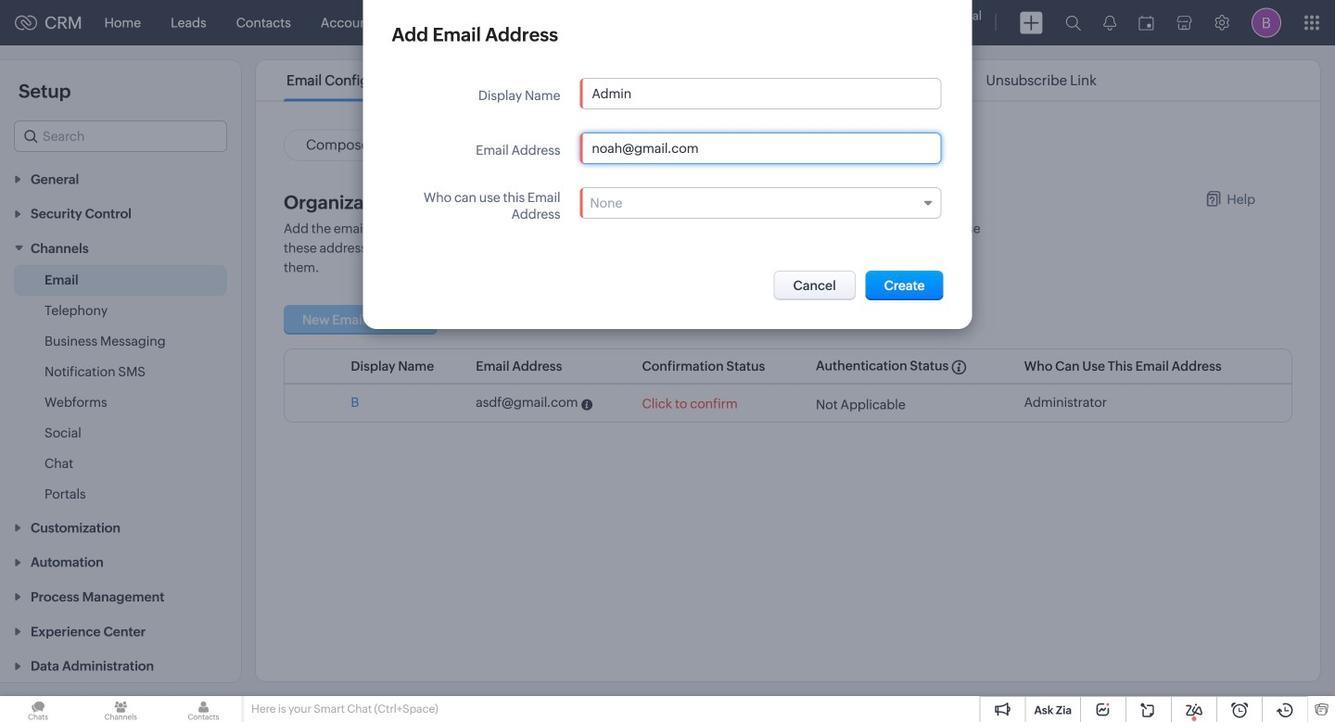 Task type: vqa. For each thing, say whether or not it's contained in the screenshot.
the profile icon at right
yes



Task type: locate. For each thing, give the bounding box(es) containing it.
profile image
[[1252, 8, 1282, 38]]

None text field
[[581, 79, 941, 109], [581, 134, 941, 163], [581, 79, 941, 109], [581, 134, 941, 163]]

region
[[0, 265, 241, 510]]

list
[[270, 60, 1114, 101]]

channels image
[[83, 696, 159, 722]]

logo image
[[15, 15, 37, 30]]

None field
[[580, 187, 942, 219]]

profile element
[[1241, 0, 1293, 45]]



Task type: describe. For each thing, give the bounding box(es) containing it.
contacts image
[[165, 696, 242, 722]]

chats image
[[0, 696, 76, 722]]



